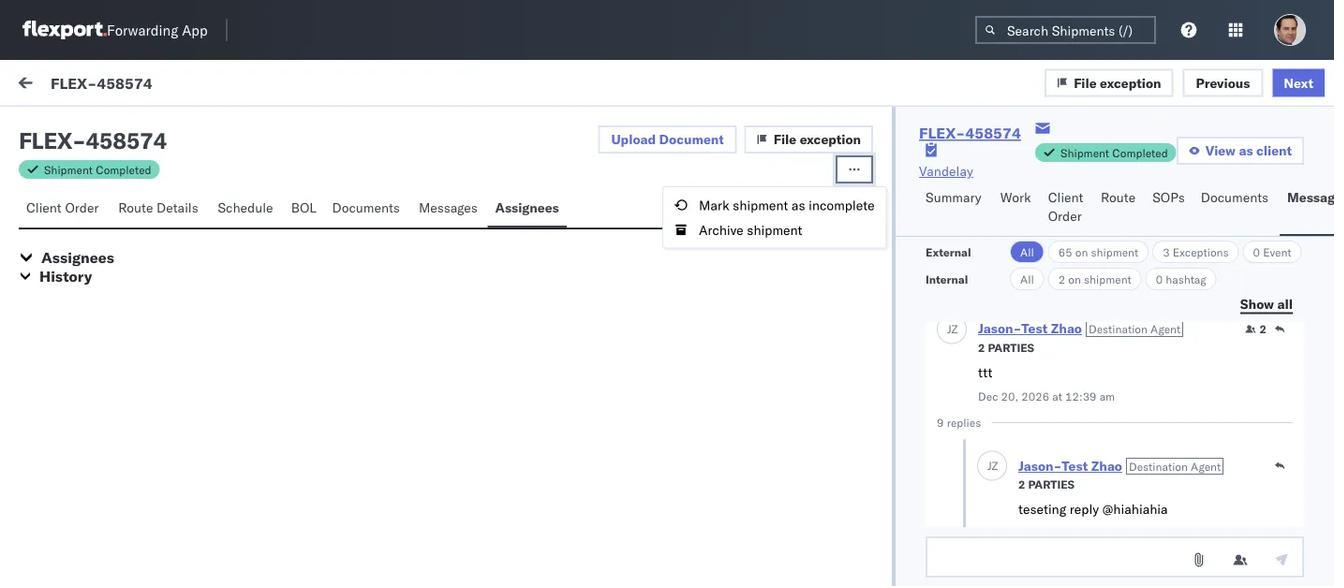 Task type: vqa. For each thing, say whether or not it's contained in the screenshot.
Schedule Pickup from Los Angeles, CA 1889466
no



Task type: locate. For each thing, give the bounding box(es) containing it.
j z for teseting
[[988, 459, 998, 473]]

0
[[1253, 245, 1260, 259], [1156, 272, 1163, 286]]

5 resize handle column header from the left
[[1301, 156, 1323, 439]]

route details button
[[111, 191, 210, 228]]

65
[[1059, 245, 1073, 259]]

parties for teseting
[[1028, 478, 1075, 492]]

1 vertical spatial destination
[[1129, 460, 1188, 474]]

2 resize handle column header from the left
[[669, 156, 692, 439]]

teseting reply @hiahiahia (edited)  jul 12, 2023 at 6:55 pm
[[1019, 501, 1193, 541]]

external inside button
[[30, 119, 83, 135]]

client
[[1257, 142, 1292, 159]]

work right summary button
[[1001, 189, 1031, 206]]

2 parties for ttt
[[978, 342, 1035, 356]]

1 vertical spatial shipment completed
[[44, 163, 151, 177]]

document
[[659, 131, 724, 148]]

agent for 20,
[[1151, 322, 1181, 336]]

1 horizontal spatial internal
[[926, 272, 968, 286]]

None checkbox
[[30, 160, 49, 179]]

internal inside button
[[126, 119, 172, 135]]

1 vandelay button from the top
[[11, 269, 1323, 353]]

0 hashtag
[[1156, 272, 1207, 286]]

client order button up 65
[[1041, 181, 1094, 236]]

1 horizontal spatial j
[[947, 322, 952, 336]]

1 horizontal spatial documents
[[1201, 189, 1269, 206]]

0 vertical spatial all
[[1083, 76, 1101, 93]]

1 horizontal spatial order
[[1048, 208, 1082, 224]]

xiong down oct
[[281, 235, 317, 252]]

route inside button
[[1101, 189, 1136, 206]]

0 vertical spatial destination
[[1089, 322, 1148, 336]]

2 all button from the top
[[1010, 268, 1045, 291]]

destination for @hiahiahia
[[1129, 460, 1188, 474]]

mark
[[1047, 76, 1080, 93], [699, 197, 730, 213]]

am
[[1100, 390, 1115, 404]]

1 all button from the top
[[1010, 241, 1045, 263]]

jason- up teseting
[[1019, 459, 1062, 475]]

related
[[701, 163, 740, 177]]

view
[[1206, 142, 1236, 159]]

2 parties
[[978, 342, 1035, 356], [1019, 478, 1075, 492]]

vandelay up ttt
[[943, 302, 997, 319]]

mark up archive
[[699, 197, 730, 213]]

6:55
[[1149, 527, 1174, 541]]

0 horizontal spatial route
[[118, 200, 153, 216]]

route left jie
[[118, 200, 153, 216]]

hashtag
[[1166, 272, 1207, 286]]

vandelay down summary
[[943, 218, 997, 234]]

work button
[[993, 181, 1041, 236]]

shipment completed down the flex - 458574
[[44, 163, 151, 177]]

dec
[[978, 390, 999, 404]]

import work
[[139, 77, 213, 93]]

work for related
[[743, 163, 767, 177]]

1 vertical spatial as
[[1239, 142, 1253, 159]]

1 vertical spatial all button
[[1010, 268, 1045, 291]]

1 horizontal spatial z
[[992, 459, 998, 473]]

jason- up ttt
[[978, 321, 1022, 337]]

0 vertical spatial assignees button
[[488, 191, 567, 228]]

2 parties button up ttt
[[978, 340, 1035, 356]]

20,
[[1001, 390, 1019, 404]]

3 exceptions
[[1163, 245, 1229, 259]]

0 horizontal spatial j z
[[947, 322, 958, 336]]

assignees button left @matthew
[[41, 248, 114, 267]]

reply
[[1070, 501, 1099, 518]]

0 vertical spatial shipment
[[1061, 146, 1110, 160]]

z for ttt
[[952, 322, 958, 336]]

as left 'read'
[[1225, 76, 1239, 93]]

messages right 1:02
[[419, 200, 478, 216]]

1 vertical spatial on
[[1069, 272, 1081, 286]]

flex-458574 up (3)
[[51, 73, 153, 92]]

0 horizontal spatial shipment completed
[[44, 163, 151, 177]]

1 vertical spatial zhao
[[1092, 459, 1123, 475]]

file down search shipments (/) text box
[[1074, 74, 1097, 91]]

flex
[[19, 127, 72, 155]]

0 horizontal spatial 0
[[1156, 272, 1163, 286]]

test
[[327, 235, 351, 252]]

vandelay link
[[919, 162, 974, 181]]

2 down 65
[[1059, 272, 1066, 286]]

1 horizontal spatial 0
[[1253, 245, 1260, 259]]

at left 6:55
[[1136, 527, 1146, 541]]

1 vertical spatial 2 parties
[[1019, 478, 1075, 492]]

1 vertical spatial external
[[30, 119, 83, 135]]

agent down 0 hashtag
[[1151, 322, 1181, 336]]

1 horizontal spatial flex-
[[700, 218, 739, 234]]

1 horizontal spatial assignees
[[495, 200, 559, 216]]

jason-test zhao button up reply
[[1019, 459, 1123, 475]]

messag
[[1288, 189, 1334, 206]]

0 horizontal spatial flex-
[[51, 73, 97, 92]]

external (3) button
[[22, 111, 118, 147]]

on for 65
[[1076, 245, 1088, 259]]

shipment up route button
[[1061, 146, 1110, 160]]

0 horizontal spatial mark
[[699, 197, 730, 213]]

458574 down mark shipment as incomplete
[[739, 218, 788, 234]]

0 horizontal spatial external
[[30, 119, 83, 135]]

jason-test zhao button for teseting
[[1019, 459, 1123, 475]]

jason-test zhao button up ttt dec 20, 2026 at 12:39 am
[[978, 321, 1082, 337]]

route details
[[118, 200, 198, 216]]

vandelay up summary
[[919, 163, 974, 179]]

shipment down -
[[44, 163, 93, 177]]

0 horizontal spatial documents button
[[325, 191, 411, 228]]

completed up sops
[[1113, 146, 1168, 160]]

history
[[39, 267, 92, 286]]

0 horizontal spatial messages
[[419, 200, 478, 216]]

458574
[[97, 73, 153, 92], [966, 124, 1021, 142], [86, 127, 167, 155], [739, 218, 788, 234]]

assignees left @matthew
[[41, 248, 114, 267]]

0 horizontal spatial assignees button
[[41, 248, 114, 267]]

event
[[1263, 245, 1292, 259]]

documents button up test
[[325, 191, 411, 228]]

0 horizontal spatial j
[[136, 205, 140, 217]]

internal left the "(0)"
[[126, 119, 172, 135]]

0 horizontal spatial z
[[952, 322, 958, 336]]

1 vertical spatial all
[[1021, 245, 1034, 259]]

0 vertical spatial as
[[1225, 76, 1239, 93]]

flex- right my
[[51, 73, 97, 92]]

2 parties button for ttt
[[978, 340, 1035, 356]]

client order
[[1048, 189, 1084, 224], [26, 200, 99, 216]]

0 horizontal spatial completed
[[96, 163, 151, 177]]

0 vertical spatial on
[[1076, 245, 1088, 259]]

all down search shipments (/) text box
[[1083, 76, 1101, 93]]

documents down actions
[[1201, 189, 1269, 206]]

parties up teseting
[[1028, 478, 1075, 492]]

internal
[[126, 119, 172, 135], [926, 272, 968, 286]]

0 vertical spatial external
[[1104, 76, 1157, 93]]

on right 65
[[1076, 245, 1088, 259]]

1 horizontal spatial test
[[1062, 459, 1088, 475]]

1 horizontal spatial route
[[1101, 189, 1136, 206]]

flex- up vandelay 'link'
[[919, 124, 966, 142]]

0 horizontal spatial zhao
[[1051, 321, 1082, 337]]

jason-test zhao destination agent up @hiahiahia
[[1019, 459, 1221, 475]]

1 horizontal spatial j z
[[988, 459, 998, 473]]

exception down search shipments (/) text box
[[1100, 74, 1162, 91]]

import work button
[[132, 60, 220, 111]]

0 vertical spatial jason-test zhao destination agent
[[978, 321, 1181, 337]]

0 vertical spatial file exception
[[1074, 74, 1162, 91]]

shipment completed up route button
[[1061, 146, 1168, 160]]

work inside button
[[1001, 189, 1031, 206]]

1 vertical spatial j z
[[988, 459, 998, 473]]

None text field
[[926, 537, 1304, 578]]

as
[[1225, 76, 1239, 93], [1239, 142, 1253, 159], [792, 197, 805, 213]]

flex - 458574
[[19, 127, 167, 155]]

agent up pm
[[1191, 460, 1221, 474]]

route for route details
[[118, 200, 153, 216]]

resize handle column header
[[62, 156, 84, 439], [669, 156, 692, 439], [912, 156, 934, 439], [1155, 156, 1177, 439], [1301, 156, 1323, 439]]

0 vertical spatial assignees
[[495, 200, 559, 216]]

jason-test zhao destination agent down 2 on shipment
[[978, 321, 1181, 337]]

jason-
[[978, 321, 1022, 337], [1019, 459, 1062, 475]]

xiong
[[183, 203, 217, 219], [281, 235, 317, 252]]

1 vertical spatial 0
[[1156, 272, 1163, 286]]

zhao
[[1051, 321, 1082, 337], [1092, 459, 1123, 475]]

1 vertical spatial internal
[[926, 272, 968, 286]]

flex- down related
[[700, 218, 739, 234]]

messages inside button
[[419, 200, 478, 216]]

work
[[54, 72, 102, 98], [743, 163, 767, 177]]

0 horizontal spatial flex-458574
[[51, 73, 153, 92]]

0 horizontal spatial exception
[[800, 131, 861, 148]]

work right related
[[743, 163, 767, 177]]

show all button
[[1229, 291, 1304, 319]]

1 vertical spatial work
[[743, 163, 767, 177]]

mark down search shipments (/) text box
[[1047, 76, 1080, 93]]

0 left event
[[1253, 245, 1260, 259]]

order
[[65, 200, 99, 216], [1048, 208, 1082, 224]]

destination up @hiahiahia
[[1129, 460, 1188, 474]]

shipment
[[733, 197, 788, 213], [747, 222, 803, 238], [1091, 245, 1139, 259], [1084, 272, 1132, 286]]

replies
[[947, 417, 981, 431]]

zhao down 2 on shipment
[[1051, 321, 1082, 337]]

jason-test zhao button
[[978, 321, 1082, 337], [1019, 459, 1123, 475]]

0 vertical spatial mark
[[1047, 76, 1080, 93]]

assignees button
[[488, 191, 567, 228], [41, 248, 114, 267]]

work up external (3)
[[54, 72, 102, 98]]

test up ttt dec 20, 2026 at 12:39 am
[[1022, 321, 1048, 337]]

1 horizontal spatial at
[[1136, 527, 1146, 541]]

0 vertical spatial flex-
[[51, 73, 97, 92]]

archive shipment
[[699, 222, 803, 238]]

1 horizontal spatial flex-458574
[[919, 124, 1021, 142]]

all button left 2 on shipment
[[1010, 268, 1045, 291]]

messages left 'read'
[[1161, 76, 1222, 93]]

client right work button
[[1048, 189, 1084, 206]]

zhao up reply
[[1092, 459, 1123, 475]]

order left j x
[[65, 200, 99, 216]]

internal down summary button
[[926, 272, 968, 286]]

4 resize handle column header from the left
[[1155, 156, 1177, 439]]

next
[[1284, 74, 1314, 91]]

loftus
[[202, 235, 242, 252]]

2026
[[1022, 390, 1050, 404]]

1 vertical spatial mark
[[699, 197, 730, 213]]

documents up test
[[332, 200, 400, 216]]

all button left 65
[[1010, 241, 1045, 263]]

mark all external messages as read
[[1047, 76, 1274, 93]]

1 vertical spatial jason-test zhao destination agent
[[1019, 459, 1221, 475]]

destination
[[1089, 322, 1148, 336], [1129, 460, 1188, 474]]

2 parties up teseting
[[1019, 478, 1075, 492]]

at inside ttt dec 20, 2026 at 12:39 am
[[1053, 390, 1063, 404]]

client order up 65
[[1048, 189, 1084, 224]]

schedule
[[218, 200, 273, 216]]

0 for 0 hashtag
[[1156, 272, 1163, 286]]

1 horizontal spatial file
[[1074, 74, 1097, 91]]

1 horizontal spatial agent
[[1191, 460, 1221, 474]]

0 horizontal spatial agent
[[1151, 322, 1181, 336]]

2 horizontal spatial j
[[988, 459, 992, 473]]

0 horizontal spatial at
[[1053, 390, 1063, 404]]

1 vertical spatial at
[[1136, 527, 1146, 541]]

flex-458574 up vandelay 'link'
[[919, 124, 1021, 142]]

0 vertical spatial completed
[[1113, 146, 1168, 160]]

parties for ttt
[[988, 342, 1035, 356]]

completed down the flex - 458574
[[96, 163, 151, 177]]

all left 2 on shipment
[[1021, 272, 1034, 286]]

test
[[1022, 321, 1048, 337], [1062, 459, 1088, 475]]

external
[[1104, 76, 1157, 93], [30, 119, 83, 135], [926, 245, 971, 259]]

2 vertical spatial external
[[926, 245, 971, 259]]

summary button
[[918, 181, 993, 236]]

2 parties up ttt
[[978, 342, 1035, 356]]

resize handle column header for actions
[[1301, 156, 1323, 439]]

vandelay button
[[11, 269, 1323, 353], [11, 353, 1323, 438]]

zhao for 20,
[[1051, 321, 1082, 337]]

client order up history button
[[26, 200, 99, 216]]

shipment up 2 on shipment
[[1091, 245, 1139, 259]]

jason-test zhao destination agent for 20,
[[978, 321, 1181, 337]]

jie xiong
[[164, 203, 217, 219]]

0 vertical spatial 2 parties button
[[978, 340, 1035, 356]]

1 vertical spatial parties
[[1028, 478, 1075, 492]]

0 vertical spatial 2 parties
[[978, 342, 1035, 356]]

route left sops
[[1101, 189, 1136, 206]]

route
[[1101, 189, 1136, 206], [118, 200, 153, 216]]

1 horizontal spatial shipment
[[1061, 146, 1110, 160]]

2 parties for teseting
[[1019, 478, 1075, 492]]

2 inside "button"
[[1260, 323, 1267, 337]]

item/shipment
[[770, 163, 847, 177]]

1 vertical spatial xiong
[[281, 235, 317, 252]]

file exception up item/shipment
[[774, 131, 861, 148]]

order up 65
[[1048, 208, 1082, 224]]

1 horizontal spatial assignees button
[[488, 191, 567, 228]]

exception
[[1100, 74, 1162, 91], [800, 131, 861, 148]]

on down 65
[[1069, 272, 1081, 286]]

shipment
[[1061, 146, 1110, 160], [44, 163, 93, 177]]

0 vertical spatial j z
[[947, 322, 958, 336]]

0 horizontal spatial assignees
[[41, 248, 114, 267]]

1 resize handle column header from the left
[[62, 156, 84, 439]]

as down item/shipment
[[792, 197, 805, 213]]

1 vertical spatial assignees
[[41, 248, 114, 267]]

all left 65
[[1021, 245, 1034, 259]]

Search Shipments (/) text field
[[976, 16, 1156, 44]]

jason-test zhao destination agent
[[978, 321, 1181, 337], [1019, 459, 1221, 475]]

external for external
[[926, 245, 971, 259]]

route inside button
[[118, 200, 153, 216]]

file exception down search shipments (/) text box
[[1074, 74, 1162, 91]]

all
[[1083, 76, 1101, 93], [1021, 245, 1034, 259], [1021, 272, 1034, 286]]

documents button down actions
[[1194, 181, 1280, 236]]

parties up ttt
[[988, 342, 1035, 356]]

0 vertical spatial at
[[1053, 390, 1063, 404]]

destination down 2 on shipment
[[1089, 322, 1148, 336]]

internal for internal
[[926, 272, 968, 286]]

work right import
[[182, 77, 213, 93]]

as right "view"
[[1239, 142, 1253, 159]]

client up summary
[[944, 163, 974, 177]]

jason-test zhao destination agent for @hiahiahia
[[1019, 459, 1221, 475]]

z for teseting
[[992, 459, 998, 473]]

1 vertical spatial flex-458574
[[919, 124, 1021, 142]]

0 left hashtag
[[1156, 272, 1163, 286]]

test for teseting
[[1062, 459, 1088, 475]]

1 horizontal spatial documents button
[[1194, 181, 1280, 236]]

at right 2026
[[1053, 390, 1063, 404]]

1 vertical spatial z
[[992, 459, 998, 473]]

file up related work item/shipment
[[774, 131, 797, 148]]

1 horizontal spatial mark
[[1047, 76, 1080, 93]]

oct
[[283, 203, 304, 219]]

as inside button
[[1239, 142, 1253, 159]]

test up reply
[[1062, 459, 1088, 475]]

0 vertical spatial z
[[952, 322, 958, 336]]

assignees button right pdt
[[488, 191, 567, 228]]

work
[[182, 77, 213, 93], [1001, 189, 1031, 206]]

1 horizontal spatial work
[[743, 163, 767, 177]]

None checkbox
[[30, 217, 49, 236], [30, 301, 49, 320], [30, 386, 49, 404], [30, 217, 49, 236], [30, 301, 49, 320], [30, 386, 49, 404]]

2 parties button for teseting
[[1019, 477, 1075, 493]]

1 vertical spatial test
[[1062, 459, 1088, 475]]

2
[[1059, 272, 1066, 286], [1260, 323, 1267, 337], [978, 342, 985, 356], [1019, 478, 1026, 492]]

exception up item/shipment
[[800, 131, 861, 148]]

2 horizontal spatial client
[[1048, 189, 1084, 206]]

1 vertical spatial work
[[1001, 189, 1031, 206]]

previous
[[1196, 74, 1250, 91]]

1 vertical spatial flex-
[[919, 124, 966, 142]]

0 vertical spatial jason-test zhao button
[[978, 321, 1082, 337]]

mark for mark all external messages as read
[[1047, 76, 1080, 93]]

xiong right jie
[[183, 203, 217, 219]]

assignees right messages button
[[495, 200, 559, 216]]

upload
[[611, 131, 656, 148]]

file
[[1074, 74, 1097, 91], [774, 131, 797, 148]]

0 vertical spatial work
[[182, 77, 213, 93]]

2 down show all button
[[1260, 323, 1267, 337]]

3 resize handle column header from the left
[[912, 156, 934, 439]]

1 vertical spatial shipment
[[44, 163, 93, 177]]

exceptions
[[1173, 245, 1229, 259]]

client down flex
[[26, 200, 62, 216]]

0 vertical spatial parties
[[988, 342, 1035, 356]]

2 parties button up teseting
[[1019, 477, 1075, 493]]

12,
[[1085, 527, 1103, 541]]

1 horizontal spatial messages
[[1161, 76, 1222, 93]]

resize handle column header for related work item/shipment
[[912, 156, 934, 439]]

internal (0)
[[126, 119, 199, 135]]

client order button up history
[[19, 191, 111, 228]]

0 vertical spatial 0
[[1253, 245, 1260, 259]]

0 horizontal spatial documents
[[332, 200, 400, 216]]

client order button
[[1041, 181, 1094, 236], [19, 191, 111, 228]]

2023,
[[332, 203, 368, 219]]



Task type: describe. For each thing, give the bounding box(es) containing it.
at inside teseting reply @hiahiahia (edited)  jul 12, 2023 at 6:55 pm
[[1136, 527, 1146, 541]]

ttt
[[978, 365, 993, 381]]

1 horizontal spatial client
[[944, 163, 974, 177]]

jul
[[1068, 527, 1082, 541]]

agent for @hiahiahia
[[1191, 460, 1221, 474]]

j for teseting
[[988, 459, 992, 473]]

jie
[[164, 203, 179, 219]]

(3)
[[86, 119, 111, 135]]

oct 27, 2023, 1:02 pm pdt
[[283, 203, 451, 219]]

2 horizontal spatial external
[[1104, 76, 1157, 93]]

shipment down 65 on shipment
[[1084, 272, 1132, 286]]

0 horizontal spatial order
[[65, 200, 99, 216]]

1 horizontal spatial client order button
[[1041, 181, 1094, 236]]

route button
[[1094, 181, 1145, 236]]

0 vertical spatial flex-458574
[[51, 73, 153, 92]]

9
[[937, 417, 944, 431]]

incomplete
[[809, 197, 875, 213]]

external for external (3)
[[30, 119, 83, 135]]

forwarding app link
[[22, 21, 208, 39]]

shipment up archive shipment at right top
[[733, 197, 788, 213]]

view as client
[[1206, 142, 1292, 159]]

(0)
[[175, 119, 199, 135]]

all button for 65
[[1010, 241, 1045, 263]]

details
[[157, 200, 198, 216]]

import
[[139, 77, 178, 93]]

resize handle column header for message
[[669, 156, 692, 439]]

bol button
[[284, 191, 325, 228]]

next button
[[1273, 69, 1325, 97]]

bol
[[291, 200, 317, 216]]

0 horizontal spatial file
[[774, 131, 797, 148]]

actions
[[1187, 163, 1226, 177]]

jason- for ttt
[[978, 321, 1022, 337]]

all button for 2
[[1010, 268, 1045, 291]]

0 event
[[1253, 245, 1292, 259]]

on for 2
[[1069, 272, 1081, 286]]

documents for leftmost documents button
[[332, 200, 400, 216]]

all
[[1278, 296, 1293, 312]]

my
[[19, 72, 49, 98]]

summary
[[926, 189, 982, 206]]

related work item/shipment
[[701, 163, 847, 177]]

(edited)
[[1019, 527, 1066, 541]]

sops
[[1153, 189, 1185, 206]]

1 horizontal spatial exception
[[1100, 74, 1162, 91]]

all for 65
[[1021, 245, 1034, 259]]

458574 up message
[[86, 127, 167, 155]]

2 vertical spatial flex-
[[700, 218, 739, 234]]

flexport. image
[[22, 21, 107, 39]]

@matthew loftus
[[132, 235, 242, 252]]

2 vertical spatial as
[[792, 197, 805, 213]]

0 vertical spatial xiong
[[183, 203, 217, 219]]

upload document button
[[598, 126, 737, 154]]

read
[[1243, 76, 1274, 93]]

flexport
[[227, 204, 269, 218]]

shipment down mark shipment as incomplete
[[747, 222, 803, 238]]

pdt
[[427, 203, 451, 219]]

show all
[[1241, 296, 1293, 312]]

app
[[182, 21, 208, 39]]

1 horizontal spatial xiong
[[281, 235, 317, 252]]

2 on shipment
[[1059, 272, 1132, 286]]

route for route
[[1101, 189, 1136, 206]]

0 for 0 event
[[1253, 245, 1260, 259]]

flex- 458574
[[700, 218, 788, 234]]

x
[[140, 205, 146, 217]]

xiong test
[[281, 235, 351, 252]]

-
[[72, 127, 86, 155]]

j z for ttt
[[947, 322, 958, 336]]

@matthew
[[132, 235, 198, 252]]

view as client button
[[1177, 137, 1304, 165]]

sops button
[[1145, 181, 1194, 236]]

2 up ttt
[[978, 342, 985, 356]]

1 horizontal spatial client order
[[1048, 189, 1084, 224]]

12:39
[[1066, 390, 1097, 404]]

work for my
[[54, 72, 102, 98]]

work inside 'button'
[[182, 77, 213, 93]]

0 horizontal spatial client order
[[26, 200, 99, 216]]

0 vertical spatial j
[[136, 205, 140, 217]]

j for ttt
[[947, 322, 952, 336]]

1 vertical spatial file exception
[[774, 131, 861, 148]]

upload document
[[611, 131, 724, 148]]

archive
[[699, 222, 744, 238]]

458574 up vandelay 'link'
[[966, 124, 1021, 142]]

show
[[1241, 296, 1274, 312]]

65 on shipment
[[1059, 245, 1139, 259]]

2 button
[[1245, 322, 1267, 337]]

pm
[[1177, 527, 1193, 541]]

previous button
[[1183, 69, 1264, 97]]

3
[[1163, 245, 1170, 259]]

jason- for teseting
[[1019, 459, 1062, 475]]

mark shipment as incomplete
[[699, 197, 875, 213]]

1 horizontal spatial shipment completed
[[1061, 146, 1168, 160]]

documents for the rightmost documents button
[[1201, 189, 1269, 206]]

internal for internal (0)
[[126, 119, 172, 135]]

458574 up (3)
[[97, 73, 153, 92]]

teseting
[[1019, 501, 1067, 518]]

ttt dec 20, 2026 at 12:39 am
[[978, 365, 1115, 404]]

assignees inside button
[[495, 200, 559, 216]]

mark for mark shipment as incomplete
[[699, 197, 730, 213]]

27,
[[308, 203, 328, 219]]

pm
[[403, 203, 423, 219]]

external (3)
[[30, 119, 111, 135]]

schedule button
[[210, 191, 284, 228]]

1 vertical spatial completed
[[96, 163, 151, 177]]

2 up teseting
[[1019, 478, 1026, 492]]

all for 2
[[1021, 272, 1034, 286]]

destination for 20,
[[1089, 322, 1148, 336]]

1 vertical spatial exception
[[800, 131, 861, 148]]

forwarding app
[[107, 21, 208, 39]]

@hiahiahia
[[1103, 501, 1168, 518]]

jason-test zhao button for ttt
[[978, 321, 1082, 337]]

messag button
[[1280, 181, 1334, 236]]

forwarding
[[107, 21, 178, 39]]

9 replies
[[937, 417, 981, 431]]

resize handle column header for client
[[1155, 156, 1177, 439]]

j x
[[136, 205, 146, 217]]

zhao for @hiahiahia
[[1092, 459, 1123, 475]]

flex-458574 link
[[919, 124, 1021, 142]]

0 horizontal spatial client
[[26, 200, 62, 216]]

1 horizontal spatial file exception
[[1074, 74, 1162, 91]]

0 horizontal spatial shipment
[[44, 163, 93, 177]]

vandelay down ttt
[[943, 387, 997, 403]]

0 horizontal spatial client order button
[[19, 191, 111, 228]]

2023
[[1106, 527, 1134, 541]]

2 vandelay button from the top
[[11, 353, 1323, 438]]

my work
[[19, 72, 102, 98]]

test for ttt
[[1022, 321, 1048, 337]]

0 vertical spatial file
[[1074, 74, 1097, 91]]



